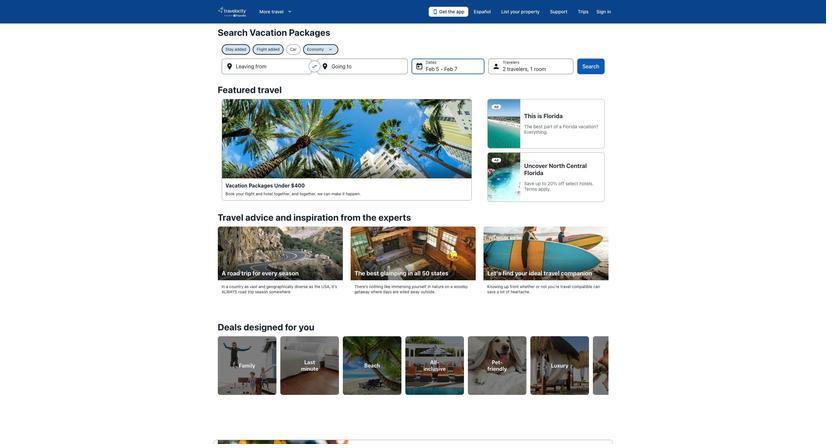 Task type: describe. For each thing, give the bounding box(es) containing it.
featured travel region
[[214, 81, 613, 209]]

travelocity logo image
[[218, 7, 247, 17]]

swap origin and destination values image
[[312, 64, 318, 69]]



Task type: vqa. For each thing, say whether or not it's contained in the screenshot.
Ford Focus image
no



Task type: locate. For each thing, give the bounding box(es) containing it.
travel advice and inspiration from the experts region
[[214, 209, 613, 307]]

next image
[[605, 360, 613, 368]]

previous image
[[214, 360, 222, 368]]

main content
[[0, 23, 827, 445]]

download the app button image
[[433, 9, 438, 14]]



